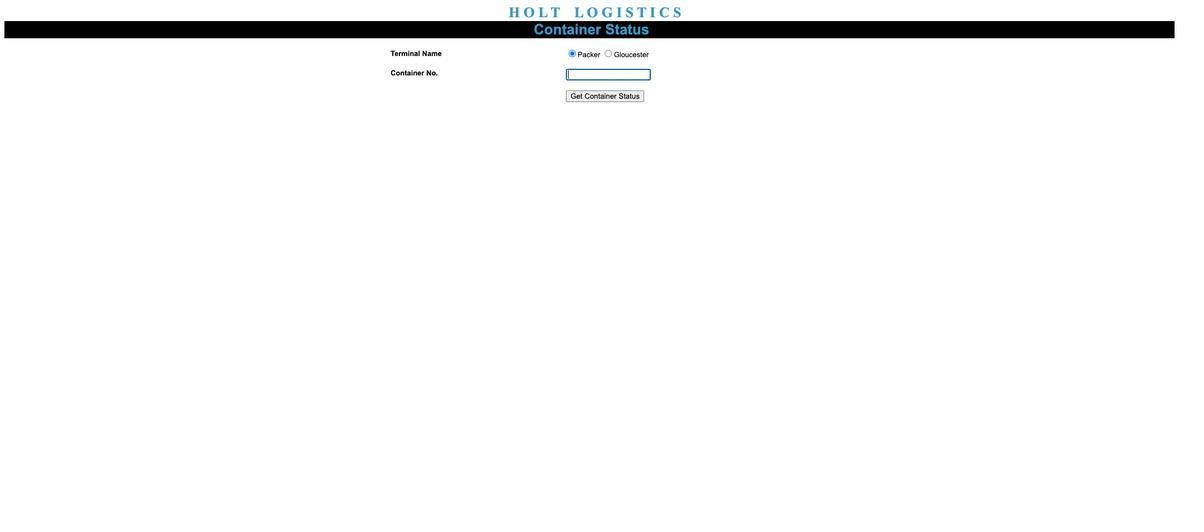 Task type: locate. For each thing, give the bounding box(es) containing it.
1 vertical spatial container
[[391, 69, 424, 77]]

0 horizontal spatial s
[[626, 4, 634, 21]]

container inside h          o l t    l o g i s t i c s container          status
[[534, 21, 601, 38]]

s
[[626, 4, 634, 21], [673, 4, 681, 21]]

o
[[523, 4, 535, 21], [587, 4, 598, 21]]

c
[[659, 4, 670, 21]]

o left l
[[523, 4, 535, 21]]

2 o from the left
[[587, 4, 598, 21]]

0 horizontal spatial container
[[391, 69, 424, 77]]

container no.
[[391, 69, 438, 77]]

1 horizontal spatial o
[[587, 4, 598, 21]]

0 horizontal spatial i
[[616, 4, 622, 21]]

1 horizontal spatial s
[[673, 4, 681, 21]]

o left g
[[587, 4, 598, 21]]

i right t
[[650, 4, 656, 21]]

gloucester
[[614, 50, 649, 59]]

container
[[534, 21, 601, 38], [391, 69, 424, 77]]

1 horizontal spatial container
[[534, 21, 601, 38]]

0 horizontal spatial o
[[523, 4, 535, 21]]

1 i from the left
[[616, 4, 622, 21]]

None submit
[[566, 90, 644, 102]]

i right g
[[616, 4, 622, 21]]

s left t
[[626, 4, 634, 21]]

1 s from the left
[[626, 4, 634, 21]]

container down t    l
[[534, 21, 601, 38]]

i
[[616, 4, 622, 21], [650, 4, 656, 21]]

None field
[[566, 69, 651, 80]]

1 o from the left
[[523, 4, 535, 21]]

terminal name
[[391, 49, 442, 58]]

0 vertical spatial container
[[534, 21, 601, 38]]

1 horizontal spatial i
[[650, 4, 656, 21]]

terminal
[[391, 49, 420, 58]]

2 s from the left
[[673, 4, 681, 21]]

h
[[509, 4, 520, 21]]

container down terminal
[[391, 69, 424, 77]]

s right c
[[673, 4, 681, 21]]

h          o l t    l o g i s t i c s container          status
[[509, 4, 681, 38]]

None radio
[[569, 50, 576, 57], [605, 50, 612, 57], [569, 50, 576, 57], [605, 50, 612, 57]]

t
[[637, 4, 646, 21]]

g
[[602, 4, 613, 21]]



Task type: vqa. For each thing, say whether or not it's contained in the screenshot.
Overnight Payment Instructions on the bottom
no



Task type: describe. For each thing, give the bounding box(es) containing it.
t    l
[[551, 4, 583, 21]]

no.
[[426, 69, 438, 77]]

packer
[[578, 50, 602, 59]]

name
[[422, 49, 442, 58]]

status
[[605, 21, 649, 38]]

l
[[538, 4, 548, 21]]

2 i from the left
[[650, 4, 656, 21]]



